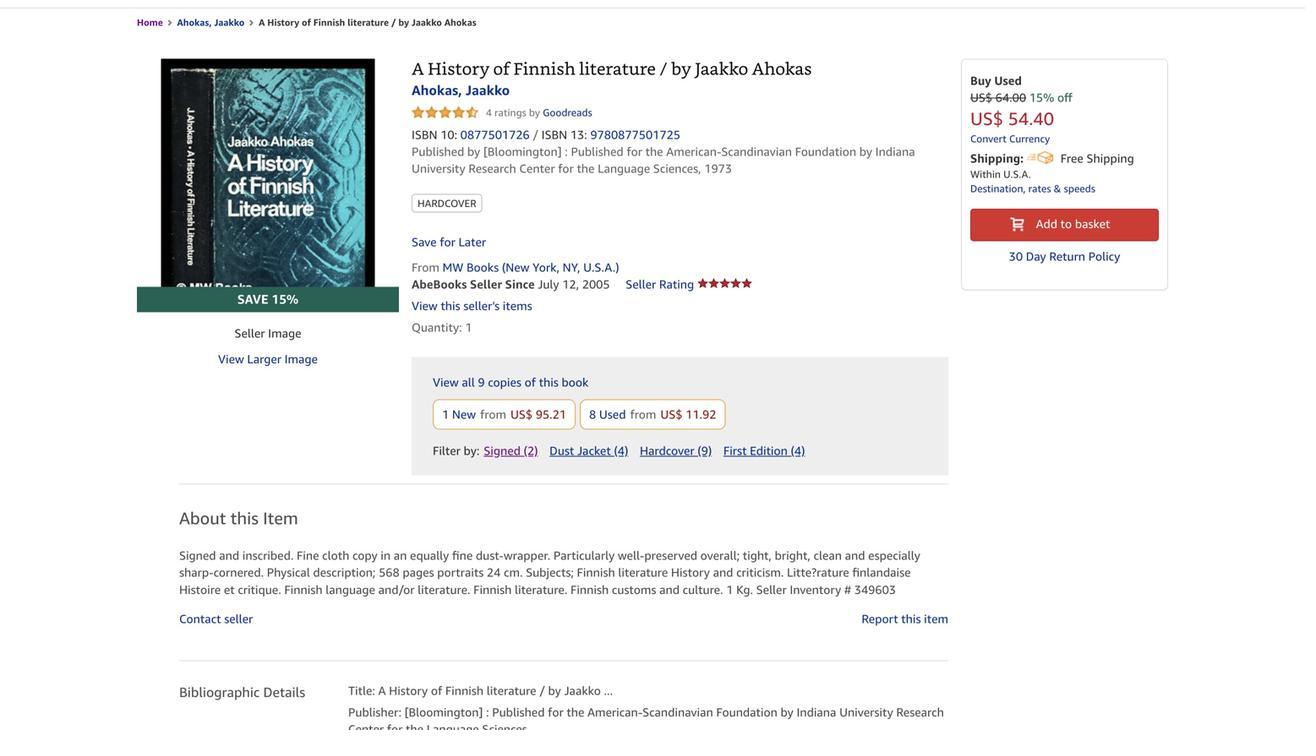 Task type: locate. For each thing, give the bounding box(es) containing it.
add to basket
[[1037, 217, 1111, 231]]

1 vertical spatial university
[[840, 706, 894, 720]]

0 vertical spatial research
[[469, 162, 517, 176]]

image right larger at the left
[[285, 352, 318, 366]]

scandinavian inside [bloomington] : published for the american-scandinavian foundation by indiana university research center for the language sciences
[[643, 706, 714, 720]]

published up sciences at the left bottom
[[492, 706, 545, 720]]

items
[[503, 299, 532, 313]]

research
[[469, 162, 517, 176], [897, 706, 944, 720]]

0 horizontal spatial language
[[427, 723, 479, 731]]

this for about this item
[[231, 508, 259, 528]]

0 vertical spatial save
[[412, 235, 437, 249]]

[bloomington] for sciences
[[405, 706, 483, 720]]

view left larger at the left
[[218, 352, 244, 366]]

0 vertical spatial [bloomington]
[[484, 145, 562, 159]]

title:
[[348, 684, 375, 698]]

center down isbn 10: 0877501726 / isbn 13: 9780877501725
[[520, 162, 555, 176]]

used inside buy used us$ 64.00 15% off us$ 54.40 convert currency
[[995, 74, 1022, 88]]

1 vertical spatial a
[[412, 60, 424, 79]]

view up quantity:
[[412, 299, 438, 313]]

0 horizontal spatial from
[[480, 408, 507, 421]]

1 left the kg.
[[727, 583, 734, 597]]

1 horizontal spatial 15%
[[1030, 90, 1055, 104]]

1 vertical spatial ahokas, jaakko link
[[412, 82, 510, 98]]

foundation
[[795, 145, 857, 159], [717, 706, 778, 720]]

a right the title:
[[378, 684, 386, 698]]

rating
[[660, 278, 694, 291]]

[bloomington] inside [bloomington] : published for the american-scandinavian foundation by indiana university research center for the language sciences
[[405, 706, 483, 720]]

1 horizontal spatial isbn
[[542, 128, 568, 142]]

a history of finnish literature / by jaakko ahokas ahokas, jaakko
[[412, 60, 812, 98]]

0 horizontal spatial american-
[[588, 706, 643, 720]]

24
[[487, 566, 501, 580]]

literature. down subjects;
[[515, 583, 568, 597]]

a right ahokas, jaakko
[[259, 17, 265, 28]]

seller rating
[[626, 278, 694, 291]]

published down 10: at the left top of page
[[412, 145, 464, 159]]

this inside view this seller's items quantity: 1
[[441, 299, 461, 313]]

for left later in the top left of the page
[[440, 235, 456, 249]]

from up hardcover (9)
[[630, 408, 657, 421]]

1 vertical spatial ahokas,
[[412, 82, 462, 98]]

1 vertical spatial :
[[486, 706, 489, 720]]

2 horizontal spatial published
[[571, 145, 624, 159]]

used right 8
[[599, 408, 626, 421]]

published inside [bloomington] : published for the american-scandinavian foundation by indiana university research center for the language sciences, 1973
[[571, 145, 624, 159]]

2005
[[582, 278, 610, 291]]

american- inside [bloomington] : published for the american-scandinavian foundation by indiana university research center for the language sciences
[[588, 706, 643, 720]]

sciences
[[482, 723, 527, 731]]

scandinavian inside [bloomington] : published for the american-scandinavian foundation by indiana university research center for the language sciences, 1973
[[722, 145, 792, 159]]

0 vertical spatial ahokas
[[445, 17, 477, 28]]

foundation inside [bloomington] : published for the american-scandinavian foundation by indiana university research center for the language sciences
[[717, 706, 778, 720]]

0 horizontal spatial :
[[486, 706, 489, 720]]

1 horizontal spatial literature.
[[515, 583, 568, 597]]

0 vertical spatial used
[[995, 74, 1022, 88]]

0 vertical spatial scandinavian
[[722, 145, 792, 159]]

15% inside buy used us$ 64.00 15% off us$ 54.40 convert currency
[[1030, 90, 1055, 104]]

center down publisher:
[[348, 723, 384, 731]]

1 horizontal spatial 1
[[465, 320, 472, 334]]

1 horizontal spatial :
[[565, 145, 568, 159]]

isbn 10: 0877501726 / isbn 13: 9780877501725
[[412, 128, 681, 142]]

0 vertical spatial indiana
[[876, 145, 916, 159]]

published by
[[412, 145, 484, 159]]

0 horizontal spatial ahokas,
[[177, 17, 212, 28]]

1 from from the left
[[480, 408, 507, 421]]

language down title: a history of finnish literature / by jaakko ...
[[427, 723, 479, 731]]

0 vertical spatial language
[[598, 162, 650, 176]]

1 vertical spatial scandinavian
[[643, 706, 714, 720]]

copy
[[353, 549, 378, 563]]

2 vertical spatial 1
[[727, 583, 734, 597]]

1 horizontal spatial a
[[378, 684, 386, 698]]

1 vertical spatial 15%
[[272, 292, 299, 307]]

research for [bloomington] : published for the american-scandinavian foundation by indiana university research center for the language sciences, 1973
[[469, 162, 517, 176]]

save up from
[[412, 235, 437, 249]]

us$ left '95.21'
[[511, 408, 533, 421]]

this for report this item
[[902, 612, 921, 626]]

0 horizontal spatial isbn
[[412, 128, 438, 142]]

1 vertical spatial research
[[897, 706, 944, 720]]

1 down view this seller's items link
[[465, 320, 472, 334]]

1 vertical spatial center
[[348, 723, 384, 731]]

by inside a history of finnish literature / by jaakko ahokas ahokas, jaakko
[[672, 60, 692, 79]]

center
[[520, 162, 555, 176], [348, 723, 384, 731]]

larger
[[247, 352, 282, 366]]

indiana inside [bloomington] : published for the american-scandinavian foundation by indiana university research center for the language sciences
[[797, 706, 837, 720]]

language down 9780877501725 link
[[598, 162, 650, 176]]

ahokas, jaakko link up 4
[[412, 82, 510, 98]]

abebooks
[[412, 278, 467, 291]]

language for sciences,
[[598, 162, 650, 176]]

and/or
[[379, 583, 415, 597]]

criticism.
[[737, 566, 784, 580]]

30
[[1009, 249, 1023, 263]]

0 horizontal spatial indiana
[[797, 706, 837, 720]]

1 vertical spatial save
[[238, 292, 269, 307]]

by
[[399, 17, 409, 28], [672, 60, 692, 79], [529, 107, 540, 118], [468, 145, 481, 159], [860, 145, 873, 159], [548, 684, 561, 698], [781, 706, 794, 720]]

1 horizontal spatial center
[[520, 162, 555, 176]]

0 horizontal spatial used
[[599, 408, 626, 421]]

1 horizontal spatial research
[[897, 706, 944, 720]]

[bloomington] down isbn 10: 0877501726 / isbn 13: 9780877501725
[[484, 145, 562, 159]]

save up seller image
[[238, 292, 269, 307]]

0 vertical spatial image
[[268, 326, 301, 340]]

view for view all 9 copies of this book
[[433, 375, 459, 389]]

0 vertical spatial foundation
[[795, 145, 857, 159]]

from right new
[[480, 408, 507, 421]]

equally
[[410, 549, 449, 563]]

research for [bloomington] : published for the american-scandinavian foundation by indiana university research center for the language sciences
[[897, 706, 944, 720]]

center inside [bloomington] : published for the american-scandinavian foundation by indiana university research center for the language sciences
[[348, 723, 384, 731]]

pages
[[403, 566, 434, 580]]

jaakko
[[214, 17, 245, 28], [412, 17, 442, 28], [695, 60, 749, 79], [466, 82, 510, 98], [564, 684, 601, 698]]

0 vertical spatial 1
[[465, 320, 472, 334]]

2 literature. from the left
[[515, 583, 568, 597]]

11.92
[[686, 408, 717, 421]]

from
[[480, 408, 507, 421], [630, 408, 657, 421]]

ahokas, inside a history of finnish literature / by jaakko ahokas ahokas, jaakko
[[412, 82, 462, 98]]

u.s.a.
[[1004, 168, 1032, 180]]

finlandaise
[[853, 566, 911, 580]]

hardcover
[[418, 198, 477, 209]]

2 vertical spatial view
[[433, 375, 459, 389]]

university for [bloomington] : published for the american-scandinavian foundation by indiana university research center for the language sciences
[[840, 706, 894, 720]]

buy
[[971, 74, 992, 88]]

1 horizontal spatial language
[[598, 162, 650, 176]]

the
[[646, 145, 664, 159], [577, 162, 595, 176], [567, 706, 585, 720], [406, 723, 424, 731]]

bright,
[[775, 549, 811, 563]]

1 vertical spatial view
[[218, 352, 244, 366]]

signed and inscribed. fine cloth copy in an equally fine dust-wrapper. particularly well-preserved overall; tight, bright, clean and especially sharp-cornered. physical description; 568 pages portraits 24 cm. subjects; finnish literature history and criticism. litte?rature finlandaise histoire et critique. finnish language and/or literature. finnish literature. finnish customs and culture. 1 kg.  seller inventory # 349603
[[179, 549, 921, 597]]

history up culture.
[[671, 566, 710, 580]]

overall;
[[701, 549, 740, 563]]

view left all
[[433, 375, 459, 389]]

view inside view this seller's items quantity: 1
[[412, 299, 438, 313]]

new
[[452, 408, 476, 421]]

isbn left the 13:
[[542, 128, 568, 142]]

1 horizontal spatial from
[[630, 408, 657, 421]]

1 horizontal spatial published
[[492, 706, 545, 720]]

language inside [bloomington] : published for the american-scandinavian foundation by indiana university research center for the language sciences
[[427, 723, 479, 731]]

ahokas, jaakko link right home
[[177, 17, 245, 28]]

cornered.
[[214, 566, 264, 580]]

university for [bloomington] : published for the american-scandinavian foundation by indiana university research center for the language sciences, 1973
[[412, 162, 466, 176]]

: inside [bloomington] : published for the american-scandinavian foundation by indiana university research center for the language sciences, 1973
[[565, 145, 568, 159]]

fine
[[452, 549, 473, 563]]

published for [bloomington] : published for the american-scandinavian foundation by indiana university research center for the language sciences, 1973
[[571, 145, 624, 159]]

0 vertical spatial center
[[520, 162, 555, 176]]

0 horizontal spatial research
[[469, 162, 517, 176]]

about
[[179, 508, 226, 528]]

2 vertical spatial a
[[378, 684, 386, 698]]

1 vertical spatial [bloomington]
[[405, 706, 483, 720]]

1 horizontal spatial ahokas,
[[412, 82, 462, 98]]

this
[[441, 299, 461, 313], [539, 375, 559, 389], [231, 508, 259, 528], [902, 612, 921, 626]]

1 horizontal spatial used
[[995, 74, 1022, 88]]

language inside [bloomington] : published for the american-scandinavian foundation by indiana university research center for the language sciences, 1973
[[598, 162, 650, 176]]

0 horizontal spatial 1
[[442, 408, 449, 421]]

1 horizontal spatial ahokas, jaakko link
[[412, 82, 510, 98]]

0 horizontal spatial center
[[348, 723, 384, 731]]

0 vertical spatial view
[[412, 299, 438, 313]]

: down isbn 10: 0877501726 / isbn 13: 9780877501725
[[565, 145, 568, 159]]

wrapper.
[[504, 549, 551, 563]]

10:
[[441, 128, 458, 142]]

30 day return policy
[[1009, 249, 1121, 263]]

1 vertical spatial indiana
[[797, 706, 837, 720]]

scandinavian
[[722, 145, 792, 159], [643, 706, 714, 720]]

history up 4
[[428, 60, 490, 79]]

university inside [bloomington] : published for the american-scandinavian foundation by indiana university research center for the language sciences
[[840, 706, 894, 720]]

0 horizontal spatial ahokas
[[445, 17, 477, 28]]

basket
[[1076, 217, 1111, 231]]

of
[[302, 17, 311, 28], [493, 60, 510, 79], [525, 375, 536, 389], [431, 684, 442, 698]]

center inside [bloomington] : published for the american-scandinavian foundation by indiana university research center for the language sciences, 1973
[[520, 162, 555, 176]]

1 horizontal spatial scandinavian
[[722, 145, 792, 159]]

0 vertical spatial a
[[259, 17, 265, 28]]

2 horizontal spatial 1
[[727, 583, 734, 597]]

return
[[1050, 249, 1086, 263]]

[bloomington] inside [bloomington] : published for the american-scandinavian foundation by indiana university research center for the language sciences, 1973
[[484, 145, 562, 159]]

published down the 13:
[[571, 145, 624, 159]]

destination,
[[971, 183, 1026, 195]]

preserved
[[645, 549, 698, 563]]

filter by: signed (2)
[[433, 444, 538, 458]]

used for 8 used from us$ 11.92
[[599, 408, 626, 421]]

: inside [bloomington] : published for the american-scandinavian foundation by indiana university research center for the language sciences
[[486, 706, 489, 720]]

[bloomington] : published for the american-scandinavian foundation by indiana university research center for the language sciences, 1973
[[412, 145, 916, 176]]

university
[[412, 162, 466, 176], [840, 706, 894, 720]]

finnish
[[314, 17, 345, 28], [514, 60, 576, 79], [577, 566, 615, 580], [284, 583, 323, 597], [474, 583, 512, 597], [571, 583, 609, 597], [446, 684, 484, 698]]

book
[[562, 375, 589, 389]]

: up sciences at the left bottom
[[486, 706, 489, 720]]

64.00
[[996, 90, 1027, 104]]

0 vertical spatial 15%
[[1030, 90, 1055, 104]]

a inside a history of finnish literature / by jaakko ahokas ahokas, jaakko
[[412, 60, 424, 79]]

image up view larger image link
[[268, 326, 301, 340]]

1 vertical spatial language
[[427, 723, 479, 731]]

published inside [bloomington] : published for the american-scandinavian foundation by indiana university research center for the language sciences
[[492, 706, 545, 720]]

ahokas, jaakko link
[[177, 17, 245, 28], [412, 82, 510, 98]]

literature inside signed and inscribed. fine cloth copy in an equally fine dust-wrapper. particularly well-preserved overall; tight, bright, clean and especially sharp-cornered. physical description; 568 pages portraits 24 cm. subjects; finnish literature history and criticism. litte?rature finlandaise histoire et critique. finnish language and/or literature. finnish literature. finnish customs and culture. 1 kg.  seller inventory # 349603
[[619, 566, 668, 580]]

1 vertical spatial ahokas
[[752, 60, 812, 79]]

0 horizontal spatial scandinavian
[[643, 706, 714, 720]]

history up publisher:
[[389, 684, 428, 698]]

1 horizontal spatial american-
[[667, 145, 722, 159]]

1 horizontal spatial save
[[412, 235, 437, 249]]

1 horizontal spatial university
[[840, 706, 894, 720]]

2 isbn from the left
[[542, 128, 568, 142]]

: for sciences,
[[565, 145, 568, 159]]

rates
[[1029, 183, 1052, 195]]

seller left rating
[[626, 278, 656, 291]]

indiana for [bloomington] : published for the american-scandinavian foundation by indiana university research center for the language sciences
[[797, 706, 837, 720]]

0 horizontal spatial foundation
[[717, 706, 778, 720]]

isbn left 10: at the left top of page
[[412, 128, 438, 142]]

ahokas, right home
[[177, 17, 212, 28]]

destination, rates & speeds link
[[971, 183, 1096, 195]]

1 vertical spatial american-
[[588, 706, 643, 720]]

for down 9780877501725
[[627, 145, 643, 159]]

research inside [bloomington] : published for the american-scandinavian foundation by indiana university research center for the language sciences
[[897, 706, 944, 720]]

0 horizontal spatial save
[[238, 292, 269, 307]]

[bloomington] down title: a history of finnish literature / by jaakko ...
[[405, 706, 483, 720]]

1 left new
[[442, 408, 449, 421]]

university inside [bloomington] : published for the american-scandinavian foundation by indiana university research center for the language sciences, 1973
[[412, 162, 466, 176]]

bibliographic details
[[179, 685, 305, 701]]

0 horizontal spatial university
[[412, 162, 466, 176]]

foundation inside [bloomington] : published for the american-scandinavian foundation by indiana university research center for the language sciences, 1973
[[795, 145, 857, 159]]

ahokas for a history of finnish literature / by jaakko ahokas
[[445, 17, 477, 28]]

1 horizontal spatial ahokas
[[752, 60, 812, 79]]

a down a history of finnish literature / by jaakko ahokas
[[412, 60, 424, 79]]

0877501726
[[461, 128, 530, 142]]

literature.
[[418, 583, 471, 597], [515, 583, 568, 597]]

0 vertical spatial :
[[565, 145, 568, 159]]

later
[[459, 235, 486, 249]]

for
[[627, 145, 643, 159], [558, 162, 574, 176], [440, 235, 456, 249], [548, 706, 564, 720], [387, 723, 403, 731]]

1 horizontal spatial indiana
[[876, 145, 916, 159]]

seller down criticism.
[[757, 583, 787, 597]]

0 horizontal spatial ahokas, jaakko link
[[177, 17, 245, 28]]

2 horizontal spatial a
[[412, 60, 424, 79]]

especially
[[869, 549, 921, 563]]

1 horizontal spatial foundation
[[795, 145, 857, 159]]

literature. down portraits
[[418, 583, 471, 597]]

american- for sciences,
[[667, 145, 722, 159]]

add
[[1037, 217, 1058, 231]]

0 vertical spatial ahokas, jaakko link
[[177, 17, 245, 28]]

1 vertical spatial foundation
[[717, 706, 778, 720]]

0 horizontal spatial a
[[259, 17, 265, 28]]

american- down ...
[[588, 706, 643, 720]]

[bloomington] for sciences,
[[484, 145, 562, 159]]

history inside a history of finnish literature / by jaakko ahokas ahokas, jaakko
[[428, 60, 490, 79]]

shipping
[[1087, 151, 1135, 165]]

american- inside [bloomington] : published for the american-scandinavian foundation by indiana university research center for the language sciences, 1973
[[667, 145, 722, 159]]

by inside [bloomington] : published for the american-scandinavian foundation by indiana university research center for the language sciences
[[781, 706, 794, 720]]

seller up larger at the left
[[235, 326, 265, 340]]

8 used from us$ 11.92
[[589, 408, 717, 421]]

1 literature. from the left
[[418, 583, 471, 597]]

copies
[[488, 375, 522, 389]]

ahokas inside a history of finnish literature / by jaakko ahokas ahokas, jaakko
[[752, 60, 812, 79]]

used
[[995, 74, 1022, 88], [599, 408, 626, 421]]

save
[[412, 235, 437, 249], [238, 292, 269, 307]]

0 horizontal spatial 15%
[[272, 292, 299, 307]]

from for us$ 95.21
[[480, 408, 507, 421]]

15% left off
[[1030, 90, 1055, 104]]

center for [bloomington] : published for the american-scandinavian foundation by indiana university research center for the language sciences
[[348, 723, 384, 731]]

ahokas, up 10: at the left top of page
[[412, 82, 462, 98]]

research inside [bloomington] : published for the american-scandinavian foundation by indiana university research center for the language sciences, 1973
[[469, 162, 517, 176]]

save for later link
[[412, 235, 486, 249]]

1 vertical spatial used
[[599, 408, 626, 421]]

indiana inside [bloomington] : published for the american-scandinavian foundation by indiana university research center for the language sciences, 1973
[[876, 145, 916, 159]]

used up 64.00
[[995, 74, 1022, 88]]

2 from from the left
[[630, 408, 657, 421]]

15% up seller image
[[272, 292, 299, 307]]

american- up 'sciences,'
[[667, 145, 722, 159]]

view this seller's items quantity: 1
[[412, 299, 532, 334]]

0 vertical spatial american-
[[667, 145, 722, 159]]

54.40
[[1009, 108, 1055, 129]]

view for view larger image
[[218, 352, 244, 366]]

0 vertical spatial university
[[412, 162, 466, 176]]

0 horizontal spatial literature.
[[418, 583, 471, 597]]



Task type: describe. For each thing, give the bounding box(es) containing it.
history right ahokas, jaakko
[[267, 17, 300, 28]]

indiana for [bloomington] : published for the american-scandinavian foundation by indiana university research center for the language sciences, 1973
[[876, 145, 916, 159]]

seller rating link
[[626, 278, 694, 291]]

[bloomington] : published for the american-scandinavian foundation by indiana university research center for the language sciences
[[348, 706, 944, 731]]

from
[[412, 261, 440, 275]]

buy used us$ 64.00 15% off us$ 54.40 convert currency
[[971, 74, 1073, 145]]

&
[[1054, 183, 1062, 195]]

first edition (4)
[[724, 444, 805, 458]]

free shipping within u.s.a. destination, rates & speeds
[[971, 151, 1135, 195]]

: for sciences
[[486, 706, 489, 720]]

9780877501725
[[591, 128, 681, 142]]

by:
[[464, 444, 480, 458]]

view for view this seller's items quantity: 1
[[412, 299, 438, 313]]

goodreads link
[[543, 107, 593, 118]]

shipping:
[[971, 151, 1024, 165]]

dust
[[550, 444, 574, 458]]

(new
[[502, 261, 530, 275]]

york,
[[533, 261, 560, 275]]

seller inside signed and inscribed. fine cloth copy in an equally fine dust-wrapper. particularly well-preserved overall; tight, bright, clean and especially sharp-cornered. physical description; 568 pages portraits 24 cm. subjects; finnish literature history and criticism. litte?rature finlandaise histoire et critique. finnish language and/or literature. finnish literature. finnish customs and culture. 1 kg.  seller inventory # 349603
[[757, 583, 787, 597]]

convert currency link
[[971, 133, 1051, 145]]

for down publisher:
[[387, 723, 403, 731]]

for down title: a history of finnish literature / by jaakko ...
[[548, 706, 564, 720]]

within
[[971, 168, 1001, 180]]

seller's
[[464, 299, 500, 313]]

dust jacket (4) link
[[550, 444, 629, 458]]

...
[[604, 684, 613, 698]]

ahokas, jaakko link for a history of finnish literature / by jaakko ahokas
[[177, 17, 245, 28]]

seller
[[224, 612, 253, 626]]

of inside a history of finnish literature / by jaakko ahokas ahokas, jaakko
[[493, 60, 510, 79]]

history inside signed and inscribed. fine cloth copy in an equally fine dust-wrapper. particularly well-preserved overall; tight, bright, clean and especially sharp-cornered. physical description; 568 pages portraits 24 cm. subjects; finnish literature history and criticism. litte?rature finlandaise histoire et critique. finnish language and/or literature. finnish literature. finnish customs and culture. 1 kg.  seller inventory # 349603
[[671, 566, 710, 580]]

foundation for [bloomington] : published for the american-scandinavian foundation by indiana university research center for the language sciences
[[717, 706, 778, 720]]

1 vertical spatial 1
[[442, 408, 449, 421]]

books
[[467, 261, 499, 275]]

0 horizontal spatial published
[[412, 145, 464, 159]]

and right clean
[[845, 549, 866, 563]]

signed (2) link
[[484, 444, 538, 458]]

description;
[[313, 566, 376, 580]]

a for a history of finnish literature / by jaakko ahokas ahokas, jaakko
[[412, 60, 424, 79]]

a history of finnish literature / by jaakko ahokas
[[259, 17, 477, 28]]

inscribed.
[[243, 549, 294, 563]]

contact seller
[[179, 612, 253, 626]]

ahokas for a history of finnish literature / by jaakko ahokas ahokas, jaakko
[[752, 60, 812, 79]]

1 inside view this seller's items quantity: 1
[[465, 320, 472, 334]]

home
[[137, 17, 163, 28]]

and up cornered. on the left of page
[[219, 549, 239, 563]]

mw
[[443, 261, 464, 275]]

save for save for later
[[412, 235, 437, 249]]

center for [bloomington] : published for the american-scandinavian foundation by indiana university research center for the language sciences, 1973
[[520, 162, 555, 176]]

american- for sciences
[[588, 706, 643, 720]]

ny,
[[563, 261, 581, 275]]

kg.
[[737, 583, 754, 597]]

finnish inside a history of finnish literature / by jaakko ahokas ahokas, jaakko
[[514, 60, 576, 79]]

ratings
[[495, 107, 527, 118]]

well-
[[618, 549, 645, 563]]

seller down books
[[470, 278, 502, 291]]

quantity:
[[412, 320, 462, 334]]

abebooks seller since july 12, 2005
[[412, 278, 613, 291]]

all
[[462, 375, 475, 389]]

litte?rature
[[787, 566, 850, 580]]

5-star rating image
[[698, 278, 765, 294]]

a for a history of finnish literature / by jaakko ahokas
[[259, 17, 265, 28]]

save for later
[[412, 235, 486, 249]]

us$ left the 11.92
[[661, 408, 683, 421]]

1 isbn from the left
[[412, 128, 438, 142]]

day
[[1026, 249, 1047, 263]]

and left culture.
[[660, 583, 680, 597]]

from for us$ 11.92
[[630, 408, 657, 421]]

july
[[538, 278, 559, 291]]

literature inside a history of finnish literature / by jaakko ahokas ahokas, jaakko
[[579, 60, 656, 79]]

1 vertical spatial image
[[285, 352, 318, 366]]

for down the 13:
[[558, 162, 574, 176]]

et
[[224, 583, 235, 597]]

about this item
[[179, 508, 298, 528]]

used for buy used us$ 64.00 15% off us$ 54.40 convert currency
[[995, 74, 1022, 88]]

subjects;
[[526, 566, 574, 580]]

an
[[394, 549, 407, 563]]

view all 9 copies of this book
[[433, 375, 589, 389]]

9780877501725 link
[[591, 128, 681, 142]]

sciences,
[[654, 162, 702, 176]]

first edition (4) link
[[724, 444, 805, 458]]

/ inside a history of finnish literature / by jaakko ahokas ahokas, jaakko
[[660, 60, 668, 79]]

foundation for [bloomington] : published for the american-scandinavian foundation by indiana university research center for the language sciences, 1973
[[795, 145, 857, 159]]

us$ down buy
[[971, 90, 993, 104]]

95.21
[[536, 408, 567, 421]]

home link
[[137, 17, 163, 28]]

#
[[845, 583, 852, 597]]

349603
[[855, 583, 896, 597]]

scandinavian for sciences,
[[722, 145, 792, 159]]

physical
[[267, 566, 310, 580]]

edition (4)
[[750, 444, 805, 458]]

customs
[[612, 583, 657, 597]]

portraits
[[437, 566, 484, 580]]

seller image
[[235, 326, 301, 340]]

goodreads
[[543, 107, 593, 118]]

this for view this seller's items quantity: 1
[[441, 299, 461, 313]]

language
[[326, 583, 375, 597]]

ahokas, jaakko link for us$ 64.00
[[412, 82, 510, 98]]

1 inside signed and inscribed. fine cloth copy in an equally fine dust-wrapper. particularly well-preserved overall; tight, bright, clean and especially sharp-cornered. physical description; 568 pages portraits 24 cm. subjects; finnish literature history and criticism. litte?rature finlandaise histoire et critique. finnish language and/or literature. finnish literature. finnish customs and culture. 1 kg.  seller inventory # 349603
[[727, 583, 734, 597]]

save for save 15%
[[238, 292, 269, 307]]

30 day return policy link
[[1009, 249, 1121, 263]]

and down overall;
[[713, 566, 734, 580]]

568
[[379, 566, 400, 580]]

scandinavian for sciences
[[643, 706, 714, 720]]

particularly
[[554, 549, 615, 563]]

published for [bloomington] : published for the american-scandinavian foundation by indiana university research center for the language sciences
[[492, 706, 545, 720]]

us$ up convert
[[971, 108, 1004, 129]]

sharp-
[[179, 566, 214, 580]]

filter
[[433, 444, 461, 458]]

first
[[724, 444, 747, 458]]

language for sciences
[[427, 723, 479, 731]]

tight,
[[743, 549, 772, 563]]

0 vertical spatial ahokas,
[[177, 17, 212, 28]]

1 new from us$ 95.21
[[442, 408, 567, 421]]

to
[[1061, 217, 1072, 231]]

from mw books (new york, ny, u.s.a.)
[[412, 261, 620, 275]]

view this seller's items link
[[412, 299, 532, 313]]

save 15% link
[[137, 59, 399, 313]]

cloth
[[322, 549, 350, 563]]

hardcover (9) link
[[640, 444, 712, 458]]

by inside [bloomington] : published for the american-scandinavian foundation by indiana university research center for the language sciences, 1973
[[860, 145, 873, 159]]

histoire
[[179, 583, 221, 597]]

report this item
[[862, 612, 949, 626]]

signed
[[179, 549, 216, 563]]

dust-
[[476, 549, 504, 563]]

critique.
[[238, 583, 281, 597]]



Task type: vqa. For each thing, say whether or not it's contained in the screenshot.
York, on the top of page
yes



